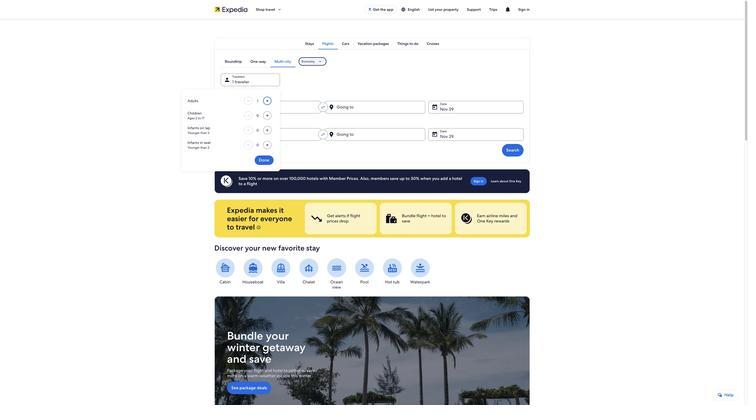 Task type: locate. For each thing, give the bounding box(es) containing it.
waterpark
[[410, 280, 430, 285]]

1 out of 3 element
[[305, 203, 377, 235]]

1 vertical spatial hotel
[[431, 213, 441, 219]]

1 vertical spatial one
[[477, 219, 485, 224]]

warm-
[[247, 373, 260, 379]]

miles
[[499, 213, 509, 219]]

hotel inside save 10% or more on over 100,000 hotels with member prices. also, members save up to 30% when you add a hotel to a flight
[[452, 176, 462, 181]]

1 vertical spatial travel
[[236, 222, 255, 232]]

1 infants from the top
[[188, 126, 199, 130]]

up
[[400, 176, 405, 181]]

than inside infants on lap younger than 2
[[201, 131, 207, 135]]

get
[[373, 7, 380, 12], [327, 213, 334, 219]]

things to do
[[398, 41, 419, 46]]

hotel right add on the top right of page
[[452, 176, 462, 181]]

0 vertical spatial nov 29
[[440, 107, 454, 112]]

deals
[[257, 386, 267, 391]]

get for get the app
[[373, 7, 380, 12]]

1 vertical spatial nov
[[440, 134, 448, 139]]

see package deals link
[[227, 382, 271, 395]]

0 vertical spatial younger
[[188, 131, 200, 135]]

0 vertical spatial one
[[509, 179, 515, 184]]

0 vertical spatial infants
[[188, 126, 199, 130]]

on inside bundle your winter getaway and save package your flight and hotel together to save more on a warm-weather escape this winter.
[[238, 373, 243, 379]]

increase the number of infants in seat image
[[264, 143, 270, 147]]

adults
[[188, 99, 198, 103]]

2 vertical spatial hotel
[[273, 368, 283, 374]]

easier
[[227, 214, 247, 224]]

0 vertical spatial nov
[[440, 107, 448, 112]]

1 horizontal spatial one
[[509, 179, 515, 184]]

view
[[332, 285, 341, 290]]

and
[[510, 213, 518, 219], [227, 352, 246, 367], [265, 368, 272, 374]]

0 horizontal spatial in
[[200, 140, 203, 145]]

stay
[[306, 244, 320, 253]]

for
[[249, 214, 259, 224]]

1 vertical spatial bundle
[[227, 329, 263, 343]]

rewards
[[494, 219, 510, 224]]

hotel left together
[[273, 368, 283, 374]]

flights
[[322, 41, 334, 46]]

2 horizontal spatial in
[[527, 7, 530, 12]]

1 horizontal spatial bundle
[[402, 213, 416, 219]]

one right about
[[509, 179, 515, 184]]

travel inside "expedia makes it easier for everyone to travel"
[[236, 222, 255, 232]]

houseboat button
[[242, 259, 264, 285]]

decrease the number of infants in seat image
[[245, 143, 252, 147]]

younger inside infants on lap younger than 2
[[188, 131, 200, 135]]

to down "expedia"
[[227, 222, 234, 232]]

to
[[410, 41, 413, 46], [198, 116, 201, 120], [406, 176, 410, 181], [239, 181, 243, 187], [442, 213, 446, 219], [227, 222, 234, 232], [302, 368, 306, 374]]

search button
[[502, 144, 524, 157]]

2 vertical spatial in
[[481, 179, 484, 184]]

hotel right +
[[431, 213, 441, 219]]

travel left xsmall image
[[236, 222, 255, 232]]

1 horizontal spatial more
[[263, 176, 273, 181]]

infants down infants on lap younger than 2
[[188, 140, 199, 145]]

0 vertical spatial than
[[201, 131, 207, 135]]

2 younger from the top
[[188, 146, 200, 150]]

2 horizontal spatial hotel
[[452, 176, 462, 181]]

get right download the app button icon
[[373, 7, 380, 12]]

flight inside save 10% or more on over 100,000 hotels with member prices. also, members save up to 30% when you add a hotel to a flight
[[247, 181, 257, 187]]

on inside save 10% or more on over 100,000 hotels with member prices. also, members save up to 30% when you add a hotel to a flight
[[274, 176, 279, 181]]

2 vertical spatial 2
[[208, 146, 210, 150]]

add
[[441, 176, 448, 181]]

trailing image
[[277, 7, 282, 12]]

than down seat
[[201, 146, 207, 150]]

2 inside infants on lap younger than 2
[[208, 131, 210, 135]]

2 nov 29 button from the top
[[429, 128, 524, 141]]

17
[[202, 116, 205, 120]]

sign in inside "link"
[[474, 179, 484, 184]]

flight left +
[[417, 213, 427, 219]]

0 horizontal spatial one
[[477, 219, 485, 224]]

0 vertical spatial get
[[373, 7, 380, 12]]

1 horizontal spatial sign in
[[519, 7, 530, 12]]

0 horizontal spatial travel
[[236, 222, 255, 232]]

more
[[263, 176, 273, 181], [227, 373, 237, 379]]

learn about one key link
[[489, 177, 524, 186]]

2 than from the top
[[201, 146, 207, 150]]

to right +
[[442, 213, 446, 219]]

flight up deals
[[254, 368, 264, 374]]

than for on
[[201, 131, 207, 135]]

save right this
[[307, 368, 315, 374]]

0 vertical spatial bundle
[[402, 213, 416, 219]]

younger for infants in seat
[[188, 146, 200, 150]]

1 vertical spatial sign in
[[474, 179, 484, 184]]

1
[[232, 79, 234, 85]]

and right warm- on the left bottom
[[265, 368, 272, 374]]

villa
[[277, 280, 285, 285]]

2 vertical spatial on
[[238, 373, 243, 379]]

the
[[380, 7, 386, 12]]

0 vertical spatial key
[[516, 179, 522, 184]]

small image
[[401, 7, 406, 12]]

1 vertical spatial on
[[274, 176, 279, 181]]

get left alerts
[[327, 213, 334, 219]]

bundle inside bundle flight + hotel to save
[[402, 213, 416, 219]]

1 horizontal spatial in
[[481, 179, 484, 184]]

0 horizontal spatial hotel
[[273, 368, 283, 374]]

travel left trailing image at the top of page
[[266, 7, 275, 12]]

get the app
[[373, 7, 394, 12]]

on
[[200, 126, 204, 130], [274, 176, 279, 181], [238, 373, 243, 379]]

to inside children ages 2 to 17
[[198, 116, 201, 120]]

2 down seat
[[208, 146, 210, 150]]

1 vertical spatial sign
[[474, 179, 480, 184]]

key right about
[[516, 179, 522, 184]]

infants inside the infants in seat younger than 2
[[188, 140, 199, 145]]

and right "miles"
[[510, 213, 518, 219]]

to right this
[[302, 368, 306, 374]]

1 traveler button
[[221, 74, 280, 86]]

0 vertical spatial on
[[200, 126, 204, 130]]

winter.
[[299, 373, 312, 379]]

expedia makes it easier for everyone to travel
[[227, 206, 292, 232]]

increase the number of adults image
[[264, 99, 270, 103]]

1 vertical spatial tab list
[[221, 56, 296, 67]]

0 vertical spatial sign
[[519, 7, 526, 12]]

more right or
[[263, 176, 273, 181]]

get inside get alerts if flight prices drop
[[327, 213, 334, 219]]

also,
[[360, 176, 370, 181]]

younger inside the infants in seat younger than 2
[[188, 146, 200, 150]]

in inside the infants in seat younger than 2
[[200, 140, 203, 145]]

1 vertical spatial 29
[[449, 134, 454, 139]]

1 swap origin and destination values image from the top
[[321, 105, 326, 110]]

sign left the learn
[[474, 179, 480, 184]]

0 vertical spatial 2
[[196, 116, 197, 120]]

1 vertical spatial key
[[486, 219, 493, 224]]

save inside save 10% or more on over 100,000 hotels with member prices. also, members save up to 30% when you add a hotel to a flight
[[390, 176, 399, 181]]

lap
[[205, 126, 210, 130]]

tub
[[393, 280, 400, 285]]

younger for infants on lap
[[188, 131, 200, 135]]

save
[[390, 176, 399, 181], [402, 219, 410, 224], [249, 352, 271, 367], [307, 368, 315, 374]]

key right earn
[[486, 219, 493, 224]]

with
[[320, 176, 328, 181]]

sign inside dropdown button
[[519, 7, 526, 12]]

2 inside the infants in seat younger than 2
[[208, 146, 210, 150]]

1 vertical spatial younger
[[188, 146, 200, 150]]

2 down lap
[[208, 131, 210, 135]]

1 than from the top
[[201, 131, 207, 135]]

your for bundle
[[266, 329, 289, 343]]

children ages 2 to 17
[[188, 111, 205, 120]]

sign inside "link"
[[474, 179, 480, 184]]

bundle inside bundle your winter getaway and save package your flight and hotel together to save more on a warm-weather escape this winter.
[[227, 329, 263, 343]]

shop travel
[[256, 7, 275, 12]]

more up the see
[[227, 373, 237, 379]]

a left 10%
[[244, 181, 246, 187]]

2 nov 29 from the top
[[440, 134, 454, 139]]

1 vertical spatial nov 29 button
[[429, 128, 524, 141]]

0 vertical spatial travel
[[266, 7, 275, 12]]

younger
[[188, 131, 200, 135], [188, 146, 200, 150]]

0 horizontal spatial on
[[200, 126, 204, 130]]

multi-city link
[[270, 56, 296, 67]]

0 vertical spatial and
[[510, 213, 518, 219]]

0 vertical spatial tab list
[[214, 38, 530, 49]]

0 vertical spatial hotel
[[452, 176, 462, 181]]

getaway
[[262, 341, 306, 355]]

you
[[432, 176, 440, 181]]

in left seat
[[200, 140, 203, 145]]

1 nov 29 button from the top
[[429, 101, 524, 114]]

economy
[[302, 59, 315, 64]]

1 horizontal spatial travel
[[266, 7, 275, 12]]

one left airline
[[477, 219, 485, 224]]

2
[[196, 116, 197, 120], [208, 131, 210, 135], [208, 146, 210, 150]]

to left do
[[410, 41, 413, 46]]

members
[[371, 176, 389, 181]]

2 nov from the top
[[440, 134, 448, 139]]

prices
[[327, 219, 338, 224]]

in left the learn
[[481, 179, 484, 184]]

tab list containing stays
[[214, 38, 530, 49]]

member
[[329, 176, 346, 181]]

flight right if
[[350, 213, 360, 219]]

everyone
[[260, 214, 292, 224]]

when
[[421, 176, 431, 181]]

hotel inside bundle your winter getaway and save package your flight and hotel together to save more on a warm-weather escape this winter.
[[273, 368, 283, 374]]

a right add on the top right of page
[[449, 176, 451, 181]]

travel sale activities deals image
[[214, 297, 530, 406]]

1 vertical spatial get
[[327, 213, 334, 219]]

1 horizontal spatial and
[[265, 368, 272, 374]]

2 horizontal spatial and
[[510, 213, 518, 219]]

sign in left the learn
[[474, 179, 484, 184]]

younger down infants on lap younger than 2
[[188, 146, 200, 150]]

about
[[500, 179, 508, 184]]

2 horizontal spatial on
[[274, 176, 279, 181]]

to left 17
[[198, 116, 201, 120]]

to inside things to do link
[[410, 41, 413, 46]]

0 horizontal spatial get
[[327, 213, 334, 219]]

economy button
[[299, 57, 327, 66]]

in right communication center icon
[[527, 7, 530, 12]]

than
[[201, 131, 207, 135], [201, 146, 207, 150]]

ages
[[188, 116, 195, 120]]

one inside earn airline miles and one key rewards
[[477, 219, 485, 224]]

infants on lap younger than 2
[[188, 126, 210, 135]]

2 infants from the top
[[188, 140, 199, 145]]

decrease the number of infants on lap image
[[245, 128, 252, 133]]

0 vertical spatial in
[[527, 7, 530, 12]]

0 horizontal spatial and
[[227, 352, 246, 367]]

1 nov from the top
[[440, 107, 448, 112]]

29
[[449, 107, 454, 112], [449, 134, 454, 139]]

0 horizontal spatial more
[[227, 373, 237, 379]]

0 horizontal spatial sign in
[[474, 179, 484, 184]]

1 vertical spatial swap origin and destination values image
[[321, 132, 326, 137]]

1 vertical spatial infants
[[188, 140, 199, 145]]

cars
[[342, 41, 349, 46]]

younger up the infants in seat younger than 2
[[188, 131, 200, 135]]

0 vertical spatial nov 29 button
[[429, 101, 524, 114]]

app
[[387, 7, 394, 12]]

flight left or
[[247, 181, 257, 187]]

a left warm- on the left bottom
[[244, 373, 246, 379]]

on left warm- on the left bottom
[[238, 373, 243, 379]]

1 horizontal spatial hotel
[[431, 213, 441, 219]]

nov 29 button for 2nd swap origin and destination values image from the bottom of the bundle your winter getaway and save main content
[[429, 101, 524, 114]]

bundle your winter getaway and save main content
[[0, 19, 745, 406]]

save left the up at the top right of the page
[[390, 176, 399, 181]]

2 right ages on the top left of the page
[[196, 116, 197, 120]]

or
[[257, 176, 262, 181]]

a inside bundle your winter getaway and save package your flight and hotel together to save more on a warm-weather escape this winter.
[[244, 373, 246, 379]]

infants down ages on the top left of the page
[[188, 126, 199, 130]]

tab list
[[214, 38, 530, 49], [221, 56, 296, 67]]

sign right communication center icon
[[519, 7, 526, 12]]

1 vertical spatial in
[[200, 140, 203, 145]]

flight
[[247, 181, 257, 187], [350, 213, 360, 219], [417, 213, 427, 219], [254, 368, 264, 374]]

on left lap
[[200, 126, 204, 130]]

2 inside children ages 2 to 17
[[196, 116, 197, 120]]

1 vertical spatial 2
[[208, 131, 210, 135]]

your for list
[[435, 7, 443, 12]]

1 vertical spatial more
[[227, 373, 237, 379]]

1 horizontal spatial on
[[238, 373, 243, 379]]

than down lap
[[201, 131, 207, 135]]

things to do link
[[393, 38, 423, 49]]

1 horizontal spatial sign
[[519, 7, 526, 12]]

0 horizontal spatial sign
[[474, 179, 480, 184]]

sign in right communication center icon
[[519, 7, 530, 12]]

and up package
[[227, 352, 246, 367]]

2 29 from the top
[[449, 134, 454, 139]]

nov
[[440, 107, 448, 112], [440, 134, 448, 139]]

travel
[[266, 7, 275, 12], [236, 222, 255, 232]]

0 vertical spatial sign in
[[519, 7, 530, 12]]

0 vertical spatial 29
[[449, 107, 454, 112]]

0 vertical spatial more
[[263, 176, 273, 181]]

villa button
[[270, 259, 292, 285]]

0 horizontal spatial bundle
[[227, 329, 263, 343]]

1 younger from the top
[[188, 131, 200, 135]]

than inside the infants in seat younger than 2
[[201, 146, 207, 150]]

cruises
[[427, 41, 439, 46]]

on left over
[[274, 176, 279, 181]]

save left +
[[402, 219, 410, 224]]

1 horizontal spatial get
[[373, 7, 380, 12]]

1 vertical spatial nov 29
[[440, 134, 454, 139]]

infants inside infants on lap younger than 2
[[188, 126, 199, 130]]

0 vertical spatial swap origin and destination values image
[[321, 105, 326, 110]]

increase the number of infants on lap image
[[264, 128, 270, 133]]

1 29 from the top
[[449, 107, 454, 112]]

decrease the number of adults image
[[245, 99, 252, 103]]

to inside bundle your winter getaway and save package your flight and hotel together to save more on a warm-weather escape this winter.
[[302, 368, 306, 374]]

swap origin and destination values image
[[321, 105, 326, 110], [321, 132, 326, 137]]

0 horizontal spatial key
[[486, 219, 493, 224]]

roundtrip link
[[221, 56, 246, 67]]

bundle for flight
[[402, 213, 416, 219]]

vacation packages
[[358, 41, 389, 46]]

1 nov 29 from the top
[[440, 107, 454, 112]]

over
[[280, 176, 288, 181]]

in inside sign in dropdown button
[[527, 7, 530, 12]]

1 vertical spatial than
[[201, 146, 207, 150]]



Task type: vqa. For each thing, say whether or not it's contained in the screenshot.
Download the app button icon on the left top
yes



Task type: describe. For each thing, give the bounding box(es) containing it.
alerts
[[335, 213, 346, 219]]

hotel inside bundle flight + hotel to save
[[431, 213, 441, 219]]

2 for on
[[208, 131, 210, 135]]

list your property link
[[424, 5, 463, 14]]

it
[[279, 206, 284, 215]]

nov for 2nd swap origin and destination values image from the bottom of the bundle your winter getaway and save main content
[[440, 107, 448, 112]]

on inside infants on lap younger than 2
[[200, 126, 204, 130]]

packages
[[373, 41, 389, 46]]

houseboat
[[243, 280, 264, 285]]

100,000
[[289, 176, 306, 181]]

traveler
[[235, 79, 249, 85]]

decrease the number of children image
[[245, 114, 252, 118]]

and inside earn airline miles and one key rewards
[[510, 213, 518, 219]]

your for discover
[[245, 244, 261, 253]]

done
[[259, 158, 269, 163]]

support
[[467, 7, 481, 12]]

weather
[[260, 373, 276, 379]]

download the app button image
[[368, 7, 372, 12]]

save up warm- on the left bottom
[[249, 352, 271, 367]]

drop
[[339, 219, 349, 224]]

to left 10%
[[239, 181, 243, 187]]

sign in inside dropdown button
[[519, 7, 530, 12]]

discover your new favorite stay
[[214, 244, 320, 253]]

list your property
[[429, 7, 459, 12]]

earn
[[477, 213, 486, 219]]

new
[[262, 244, 277, 253]]

seat
[[204, 140, 211, 145]]

hotels
[[307, 176, 319, 181]]

vacation packages link
[[354, 38, 393, 49]]

learn
[[491, 179, 499, 184]]

flights link
[[318, 38, 338, 49]]

travel inside shop travel dropdown button
[[266, 7, 275, 12]]

save inside bundle flight + hotel to save
[[402, 219, 410, 224]]

get the app link
[[365, 5, 397, 14]]

to inside bundle flight + hotel to save
[[442, 213, 446, 219]]

roundtrip
[[225, 59, 242, 64]]

discover
[[214, 244, 243, 253]]

stays
[[305, 41, 314, 46]]

get for get alerts if flight prices drop
[[327, 213, 334, 219]]

sign in link
[[471, 177, 487, 186]]

waterpark button
[[410, 259, 431, 285]]

key inside earn airline miles and one key rewards
[[486, 219, 493, 224]]

package
[[227, 368, 243, 374]]

1 vertical spatial and
[[227, 352, 246, 367]]

do
[[414, 41, 419, 46]]

1 traveler
[[232, 79, 249, 85]]

list
[[429, 7, 434, 12]]

support link
[[463, 5, 485, 14]]

flight inside bundle your winter getaway and save package your flight and hotel together to save more on a warm-weather escape this winter.
[[254, 368, 264, 374]]

save
[[239, 176, 248, 181]]

learn about one key
[[491, 179, 522, 184]]

pool
[[360, 280, 369, 285]]

english
[[408, 7, 420, 12]]

2 for in
[[208, 146, 210, 150]]

cabin button
[[214, 259, 236, 285]]

29 for 2nd swap origin and destination values image from the bottom of the bundle your winter getaway and save main content
[[449, 107, 454, 112]]

ocean view button
[[326, 259, 348, 290]]

bundle for your
[[227, 329, 263, 343]]

flight inside get alerts if flight prices drop
[[350, 213, 360, 219]]

more inside bundle your winter getaway and save package your flight and hotel together to save more on a warm-weather escape this winter.
[[227, 373, 237, 379]]

way
[[259, 59, 266, 64]]

tab list containing roundtrip
[[221, 56, 296, 67]]

29 for 1st swap origin and destination values image from the bottom of the bundle your winter getaway and save main content
[[449, 134, 454, 139]]

cruises link
[[423, 38, 443, 49]]

prices.
[[347, 176, 359, 181]]

trips link
[[485, 5, 502, 14]]

xsmall image
[[257, 226, 261, 230]]

hot
[[385, 280, 392, 285]]

communication center icon image
[[505, 6, 511, 13]]

things
[[398, 41, 409, 46]]

30%
[[411, 176, 420, 181]]

2 out of 3 element
[[380, 203, 452, 235]]

see package deals
[[231, 386, 267, 391]]

nov 29 button for 1st swap origin and destination values image from the bottom of the bundle your winter getaway and save main content
[[429, 128, 524, 141]]

cabin
[[220, 280, 231, 285]]

multi-
[[275, 59, 285, 64]]

expedia
[[227, 206, 254, 215]]

one-way link
[[246, 56, 270, 67]]

to inside "expedia makes it easier for everyone to travel"
[[227, 222, 234, 232]]

2 vertical spatial and
[[265, 368, 272, 374]]

earn airline miles and one key rewards
[[477, 213, 518, 224]]

infants for infants in seat
[[188, 140, 199, 145]]

get alerts if flight prices drop
[[327, 213, 360, 224]]

1 horizontal spatial key
[[516, 179, 522, 184]]

ocean view
[[330, 280, 343, 290]]

city
[[285, 59, 291, 64]]

expedia logo image
[[214, 6, 248, 13]]

hot tub button
[[382, 259, 403, 285]]

if
[[347, 213, 349, 219]]

10%
[[249, 176, 256, 181]]

to right the up at the top right of the page
[[406, 176, 410, 181]]

infants for infants on lap
[[188, 126, 199, 130]]

flight inside bundle flight + hotel to save
[[417, 213, 427, 219]]

nov for 1st swap origin and destination values image from the bottom of the bundle your winter getaway and save main content
[[440, 134, 448, 139]]

search
[[507, 148, 520, 153]]

vacation
[[358, 41, 372, 46]]

2 swap origin and destination values image from the top
[[321, 132, 326, 137]]

bundle your winter getaway and save package your flight and hotel together to save more on a warm-weather escape this winter.
[[227, 329, 315, 379]]

english button
[[397, 5, 424, 14]]

increase the number of children image
[[264, 114, 270, 118]]

ocean
[[330, 280, 343, 285]]

sign in button
[[514, 3, 534, 16]]

favorite
[[279, 244, 305, 253]]

makes
[[256, 206, 277, 215]]

children
[[188, 111, 202, 116]]

chalet button
[[298, 259, 320, 285]]

property
[[444, 7, 459, 12]]

airline
[[487, 213, 498, 219]]

more inside save 10% or more on over 100,000 hotels with member prices. also, members save up to 30% when you add a hotel to a flight
[[263, 176, 273, 181]]

in inside sign in "link"
[[481, 179, 484, 184]]

than for in
[[201, 146, 207, 150]]

+
[[428, 213, 430, 219]]

winter
[[227, 341, 260, 355]]

3 out of 3 element
[[455, 203, 527, 235]]



